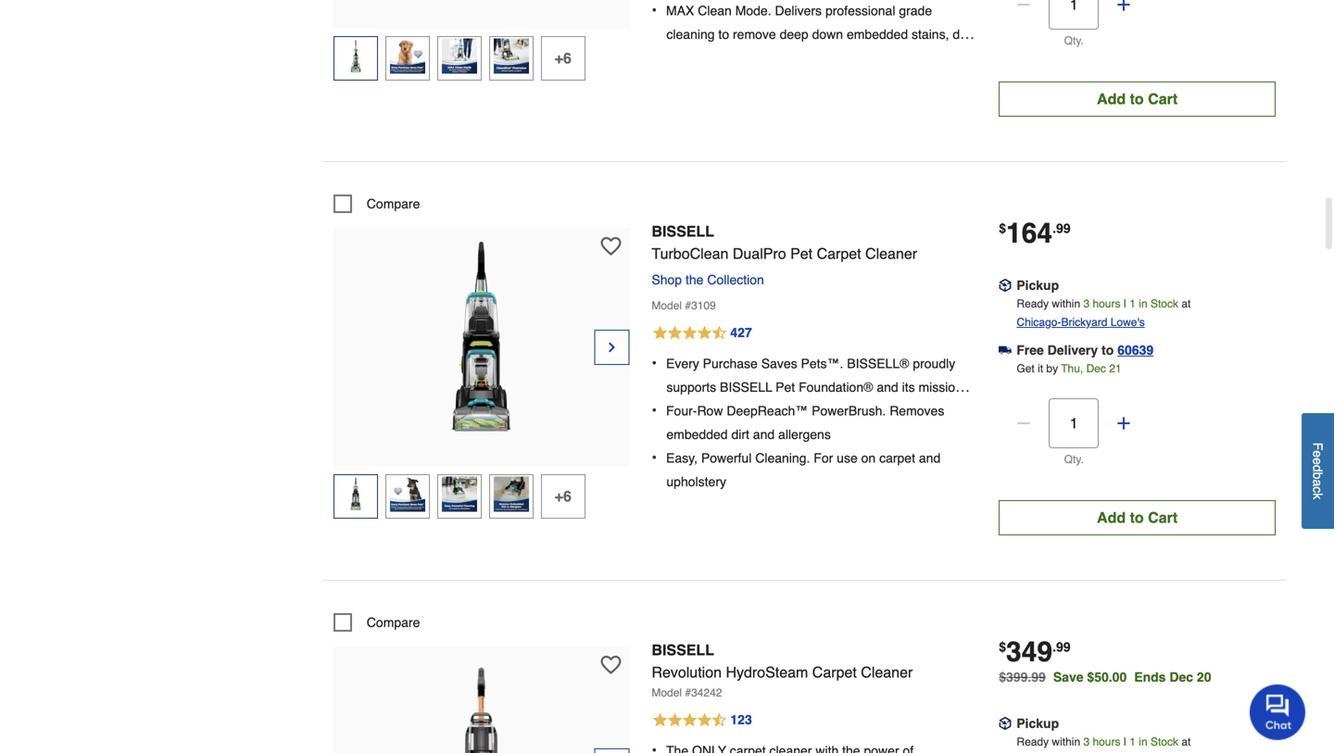 Task type: locate. For each thing, give the bounding box(es) containing it.
1 vertical spatial .99
[[1053, 640, 1071, 655]]

shop
[[652, 272, 682, 287]]

0 vertical spatial 1
[[1130, 297, 1137, 310]]

stock for ready within 3 hours | 1 in stock at chicago-brickyard lowe's
[[1151, 297, 1179, 310]]

1 qty. from the top
[[1065, 34, 1084, 47]]

free delivery to 60639
[[1017, 343, 1154, 358]]

1 compare from the top
[[367, 196, 420, 211]]

0 vertical spatial stepper number input field with increment and decrement buttons number field
[[1050, 0, 1100, 30]]

1 vertical spatial pickup
[[1017, 717, 1060, 731]]

plus image for minus icon
[[1115, 414, 1134, 433]]

within for ready within 3 hours | 1 in stock at
[[1053, 736, 1081, 749]]

within up chicago-brickyard lowe's button
[[1053, 297, 1081, 310]]

pickup image
[[1000, 279, 1013, 292], [1000, 718, 1013, 731]]

pickup up chicago-
[[1017, 278, 1060, 293]]

c
[[1311, 487, 1326, 493]]

0 vertical spatial cart
[[1149, 90, 1178, 107]]

stepper number input field with increment and decrement buttons number field right minus image
[[1050, 0, 1100, 30]]

• inside • every purchase saves pets™. bissell® proudly supports bissell pet foundation® and its mission to help save homeless pets
[[652, 355, 657, 372]]

0 vertical spatial add to cart button
[[1000, 81, 1277, 117]]

0 vertical spatial add
[[1098, 90, 1127, 107]]

dec left 20
[[1170, 670, 1194, 685]]

+6 for 1st "+6" button from the top of the page
[[555, 49, 572, 67]]

2 # from the top
[[685, 687, 692, 700]]

2 compare from the top
[[367, 615, 420, 630]]

supports
[[667, 380, 717, 395]]

dec for ends
[[1170, 670, 1194, 685]]

1 vertical spatial carpet
[[813, 664, 857, 681]]

# inside bissell revolution hydrosteam carpet cleaner model # 34242
[[685, 687, 692, 700]]

compare
[[367, 196, 420, 211], [367, 615, 420, 630]]

2 stepper number input field with increment and decrement buttons number field from the top
[[1050, 399, 1100, 449]]

ready down $399.99
[[1017, 736, 1050, 749]]

1 vertical spatial within
[[1053, 736, 1081, 749]]

saves
[[762, 356, 798, 371]]

in up lowe's
[[1140, 297, 1148, 310]]

1 vertical spatial +6 button
[[541, 475, 586, 519]]

0 vertical spatial dec
[[1087, 362, 1107, 375]]

1 pickup image from the top
[[1000, 279, 1013, 292]]

hours
[[1093, 297, 1121, 310], [1093, 736, 1121, 749]]

3 • from the top
[[652, 402, 657, 419]]

1 inside 'ready within 3 hours | 1 in stock at chicago-brickyard lowe's'
[[1130, 297, 1137, 310]]

2 | from the top
[[1124, 736, 1127, 749]]

• inside • max clean mode. delivers professional grade cleaning to remove deep down embedded stains, dirt and odors
[[652, 1, 657, 19]]

remove
[[733, 27, 777, 42]]

2 model from the top
[[652, 687, 682, 700]]

minus image
[[1015, 414, 1034, 433]]

2 add from the top
[[1098, 509, 1127, 526]]

0 horizontal spatial dirt
[[732, 427, 750, 442]]

stock inside 'ready within 3 hours | 1 in stock at chicago-brickyard lowe's'
[[1151, 297, 1179, 310]]

add to cart button
[[1000, 81, 1277, 117], [1000, 501, 1277, 536]]

1 ready from the top
[[1017, 297, 1050, 310]]

2 3 from the top
[[1084, 736, 1090, 749]]

add to cart for minus icon
[[1098, 509, 1178, 526]]

2 4.5 stars image from the top
[[652, 710, 753, 732]]

1 add to cart from the top
[[1098, 90, 1178, 107]]

embedded down professional
[[847, 27, 909, 42]]

pickup down $399.99
[[1017, 717, 1060, 731]]

qty.
[[1065, 34, 1084, 47], [1065, 453, 1084, 466]]

lowe's
[[1111, 316, 1146, 329]]

0 vertical spatial +6
[[555, 49, 572, 67]]

0 vertical spatial pickup
[[1017, 278, 1060, 293]]

carpet inside bissell turboclean dualpro pet carpet cleaner
[[817, 245, 862, 262]]

0 vertical spatial .99
[[1053, 221, 1071, 236]]

1 pickup from the top
[[1017, 278, 1060, 293]]

stock
[[1151, 297, 1179, 310], [1151, 736, 1179, 749]]

3 down save
[[1084, 736, 1090, 749]]

compare inside 5001887839 element
[[367, 196, 420, 211]]

1 vertical spatial $
[[1000, 640, 1007, 655]]

4.5 stars image containing 427
[[652, 323, 753, 345]]

proudly
[[913, 356, 956, 371]]

add for plus image related to minus icon
[[1098, 509, 1127, 526]]

carpet
[[880, 451, 916, 466]]

.99 inside $ 349 .99
[[1053, 640, 1071, 655]]

0 horizontal spatial dec
[[1087, 362, 1107, 375]]

delivers
[[775, 3, 822, 18]]

3 for ready within 3 hours | 1 in stock at
[[1084, 736, 1090, 749]]

# down 'revolution'
[[685, 687, 692, 700]]

0 vertical spatial +6 button
[[541, 36, 586, 81]]

+6 for 1st "+6" button from the bottom of the page
[[555, 488, 572, 505]]

1 in from the top
[[1140, 297, 1148, 310]]

1 vertical spatial plus image
[[1115, 414, 1134, 433]]

0 horizontal spatial embedded
[[667, 427, 728, 442]]

compare inside the 5014342513 element
[[367, 615, 420, 630]]

1 vertical spatial compare
[[367, 615, 420, 630]]

1 +6 button from the top
[[541, 36, 586, 81]]

0 vertical spatial add to cart
[[1098, 90, 1178, 107]]

in for ready within 3 hours | 1 in stock at chicago-brickyard lowe's
[[1140, 297, 1148, 310]]

collection
[[708, 272, 765, 287]]

• every purchase saves pets™. bissell® proudly supports bissell pet foundation® and its mission to help save homeless pets
[[652, 355, 963, 419]]

.99
[[1053, 221, 1071, 236], [1053, 640, 1071, 655]]

1 vertical spatial add to cart button
[[1000, 501, 1277, 536]]

get it by thu, dec 21
[[1017, 362, 1122, 375]]

#
[[685, 299, 692, 312], [685, 687, 692, 700]]

e
[[1311, 451, 1326, 458], [1311, 458, 1326, 465]]

1 vertical spatial cleaner
[[861, 664, 913, 681]]

1 vertical spatial stepper number input field with increment and decrement buttons number field
[[1050, 399, 1100, 449]]

homeless
[[741, 404, 796, 419]]

+6 button
[[541, 36, 586, 81], [541, 475, 586, 519]]

dec
[[1087, 362, 1107, 375], [1170, 670, 1194, 685]]

| for ready within 3 hours | 1 in stock at chicago-brickyard lowe's
[[1124, 297, 1127, 310]]

1 horizontal spatial dirt
[[953, 27, 971, 42]]

1 vertical spatial dirt
[[732, 427, 750, 442]]

1 vertical spatial add to cart
[[1098, 509, 1178, 526]]

at
[[1182, 297, 1192, 310], [1182, 736, 1192, 749]]

1 vertical spatial 1
[[1130, 736, 1137, 749]]

0 vertical spatial in
[[1140, 297, 1148, 310]]

within down save
[[1053, 736, 1081, 749]]

1 vertical spatial hours
[[1093, 736, 1121, 749]]

2 vertical spatial bissell
[[652, 642, 715, 659]]

$ for 349
[[1000, 640, 1007, 655]]

4.5 stars image containing 123
[[652, 710, 753, 732]]

in inside 'ready within 3 hours | 1 in stock at chicago-brickyard lowe's'
[[1140, 297, 1148, 310]]

1 cart from the top
[[1149, 90, 1178, 107]]

1 vertical spatial ready
[[1017, 736, 1050, 749]]

3 up the brickyard
[[1084, 297, 1090, 310]]

the
[[686, 272, 704, 287]]

1 up lowe's
[[1130, 297, 1137, 310]]

stock down ends dec 20 element
[[1151, 736, 1179, 749]]

embedded inside • four-row deepreach™ powerbrush. removes embedded dirt and allergens • easy, powerful cleaning. for use on carpet and upholstery
[[667, 427, 728, 442]]

1 at from the top
[[1182, 297, 1192, 310]]

1 vertical spatial embedded
[[667, 427, 728, 442]]

2 e from the top
[[1311, 458, 1326, 465]]

1 vertical spatial qty.
[[1065, 453, 1084, 466]]

• left "every"
[[652, 355, 657, 372]]

1 vertical spatial 3
[[1084, 736, 1090, 749]]

within for ready within 3 hours | 1 in stock at chicago-brickyard lowe's
[[1053, 297, 1081, 310]]

1 vertical spatial bissell
[[720, 380, 773, 395]]

and
[[667, 50, 689, 65], [877, 380, 899, 395], [754, 427, 775, 442], [920, 451, 941, 466]]

dec left 21 at the right of page
[[1087, 362, 1107, 375]]

| inside 'ready within 3 hours | 1 in stock at chicago-brickyard lowe's'
[[1124, 297, 1127, 310]]

model
[[652, 299, 682, 312], [652, 687, 682, 700]]

add to cart
[[1098, 90, 1178, 107], [1098, 509, 1178, 526]]

$ for 164
[[1000, 221, 1007, 236]]

5014342513 element
[[334, 614, 420, 632]]

at for ready within 3 hours | 1 in stock at chicago-brickyard lowe's
[[1182, 297, 1192, 310]]

1 gallery item 0 image from the top
[[380, 237, 584, 441]]

0 vertical spatial pickup image
[[1000, 279, 1013, 292]]

0 vertical spatial dirt
[[953, 27, 971, 42]]

1 +6 from the top
[[555, 49, 572, 67]]

427 button
[[652, 323, 977, 345]]

4.5 stars image down 34242
[[652, 710, 753, 732]]

and left the its at the right of the page
[[877, 380, 899, 395]]

0 vertical spatial #
[[685, 299, 692, 312]]

1 vertical spatial stock
[[1151, 736, 1179, 749]]

dirt up powerful
[[732, 427, 750, 442]]

pet right 'dualpro'
[[791, 245, 813, 262]]

0 vertical spatial |
[[1124, 297, 1127, 310]]

plus image for minus image
[[1115, 0, 1134, 14]]

1 vertical spatial in
[[1140, 736, 1148, 749]]

model down 'revolution'
[[652, 687, 682, 700]]

ready for ready within 3 hours | 1 in stock at
[[1017, 736, 1050, 749]]

bissell up turboclean
[[652, 223, 715, 240]]

cleaning
[[667, 27, 715, 42]]

allergens
[[779, 427, 831, 442]]

gallery item 0 image
[[380, 237, 584, 441], [380, 656, 584, 754]]

0 vertical spatial carpet
[[817, 245, 862, 262]]

2 hours from the top
[[1093, 736, 1121, 749]]

stepper number input field with increment and decrement buttons number field for minus image
[[1050, 0, 1100, 30]]

bissell
[[652, 223, 715, 240], [720, 380, 773, 395], [652, 642, 715, 659]]

.99 inside $ 164 .99
[[1053, 221, 1071, 236]]

stock for ready within 3 hours | 1 in stock at
[[1151, 736, 1179, 749]]

within
[[1053, 297, 1081, 310], [1053, 736, 1081, 749]]

2 add to cart button from the top
[[1000, 501, 1277, 536]]

1 vertical spatial cart
[[1149, 509, 1178, 526]]

2 stock from the top
[[1151, 736, 1179, 749]]

0 vertical spatial cleaner
[[866, 245, 918, 262]]

2 1 from the top
[[1130, 736, 1137, 749]]

it
[[1038, 362, 1044, 375]]

1 vertical spatial |
[[1124, 736, 1127, 749]]

•
[[652, 1, 657, 19], [652, 355, 657, 372], [652, 402, 657, 419], [652, 449, 657, 466]]

chicago-
[[1017, 316, 1062, 329]]

chicago-brickyard lowe's button
[[1017, 313, 1146, 332]]

within inside 'ready within 3 hours | 1 in stock at chicago-brickyard lowe's'
[[1053, 297, 1081, 310]]

dualpro
[[733, 245, 787, 262]]

1 within from the top
[[1053, 297, 1081, 310]]

mission
[[919, 380, 963, 395]]

1 1 from the top
[[1130, 297, 1137, 310]]

thumbnail image
[[338, 39, 373, 74], [390, 39, 425, 74], [442, 39, 477, 74], [494, 39, 529, 74], [338, 477, 373, 512], [390, 477, 425, 512], [442, 477, 477, 512], [494, 477, 529, 512]]

minus image
[[1015, 0, 1034, 14]]

hours inside 'ready within 3 hours | 1 in stock at chicago-brickyard lowe's'
[[1093, 297, 1121, 310]]

1 hours from the top
[[1093, 297, 1121, 310]]

cart for plus image related to minus icon
[[1149, 509, 1178, 526]]

0 vertical spatial plus image
[[1115, 0, 1134, 14]]

bissell inside • every purchase saves pets™. bissell® proudly supports bissell pet foundation® and its mission to help save homeless pets
[[720, 380, 773, 395]]

0 vertical spatial 4.5 stars image
[[652, 323, 753, 345]]

1 $ from the top
[[1000, 221, 1007, 236]]

d
[[1311, 465, 1326, 472]]

dec for thu,
[[1087, 362, 1107, 375]]

0 vertical spatial stock
[[1151, 297, 1179, 310]]

and down cleaning
[[667, 50, 689, 65]]

stepper number input field with increment and decrement buttons number field for minus icon
[[1050, 399, 1100, 449]]

0 vertical spatial embedded
[[847, 27, 909, 42]]

hours down $50.00
[[1093, 736, 1121, 749]]

1 vertical spatial +6
[[555, 488, 572, 505]]

2 ready from the top
[[1017, 736, 1050, 749]]

1 plus image from the top
[[1115, 0, 1134, 14]]

ready
[[1017, 297, 1050, 310], [1017, 736, 1050, 749]]

f e e d b a c k
[[1311, 443, 1326, 500]]

1 • from the top
[[652, 1, 657, 19]]

1 vertical spatial gallery item 0 image
[[380, 656, 584, 754]]

qty. for minus image
[[1065, 34, 1084, 47]]

0 vertical spatial model
[[652, 299, 682, 312]]

0 vertical spatial pet
[[791, 245, 813, 262]]

foundation®
[[799, 380, 874, 395]]

1 model from the top
[[652, 299, 682, 312]]

3
[[1084, 297, 1090, 310], [1084, 736, 1090, 749]]

help
[[681, 404, 706, 419]]

2 .99 from the top
[[1053, 640, 1071, 655]]

Stepper number input field with increment and decrement buttons number field
[[1050, 0, 1100, 30], [1050, 399, 1100, 449]]

pet inside • every purchase saves pets™. bissell® proudly supports bissell pet foundation® and its mission to help save homeless pets
[[776, 380, 796, 395]]

stains,
[[912, 27, 950, 42]]

k
[[1311, 493, 1326, 500]]

savings save $50.00 element
[[1054, 670, 1220, 685]]

model # 3109
[[652, 299, 716, 312]]

for
[[814, 451, 834, 466]]

4.5 stars image
[[652, 323, 753, 345], [652, 710, 753, 732]]

stepper number input field with increment and decrement buttons number field right minus icon
[[1050, 399, 1100, 449]]

4.5 stars image down 3109
[[652, 323, 753, 345]]

1 horizontal spatial embedded
[[847, 27, 909, 42]]

| up lowe's
[[1124, 297, 1127, 310]]

upholstery
[[667, 475, 727, 489]]

164
[[1007, 217, 1053, 249]]

0 vertical spatial $
[[1000, 221, 1007, 236]]

1 add from the top
[[1098, 90, 1127, 107]]

$ inside $ 349 .99
[[1000, 640, 1007, 655]]

removes
[[890, 404, 945, 419]]

bissell for bissell revolution hydrosteam carpet cleaner model # 34242
[[652, 642, 715, 659]]

1 stock from the top
[[1151, 297, 1179, 310]]

carpet up 123 button
[[813, 664, 857, 681]]

bissell inside bissell revolution hydrosteam carpet cleaner model # 34242
[[652, 642, 715, 659]]

2 plus image from the top
[[1115, 414, 1134, 433]]

add
[[1098, 90, 1127, 107], [1098, 509, 1127, 526]]

1 vertical spatial pickup image
[[1000, 718, 1013, 731]]

1 .99 from the top
[[1053, 221, 1071, 236]]

0 vertical spatial hours
[[1093, 297, 1121, 310]]

2 cart from the top
[[1149, 509, 1178, 526]]

dirt right stains,
[[953, 27, 971, 42]]

2 add to cart from the top
[[1098, 509, 1178, 526]]

model down shop
[[652, 299, 682, 312]]

hours up lowe's
[[1093, 297, 1121, 310]]

ready inside 'ready within 3 hours | 1 in stock at chicago-brickyard lowe's'
[[1017, 297, 1050, 310]]

1 vertical spatial add
[[1098, 509, 1127, 526]]

• left "max"
[[652, 1, 657, 19]]

actual price $164.99 element
[[1000, 217, 1071, 249]]

# down the on the right top
[[685, 299, 692, 312]]

0 vertical spatial 3
[[1084, 297, 1090, 310]]

pet down saves
[[776, 380, 796, 395]]

0 vertical spatial within
[[1053, 297, 1081, 310]]

60639 button
[[1118, 341, 1154, 360]]

bissell down the purchase
[[720, 380, 773, 395]]

cleaner inside bissell revolution hydrosteam carpet cleaner model # 34242
[[861, 664, 913, 681]]

• left easy, on the bottom of page
[[652, 449, 657, 466]]

odors
[[692, 50, 725, 65]]

1 vertical spatial pet
[[776, 380, 796, 395]]

• left "four-" in the bottom of the page
[[652, 402, 657, 419]]

plus image
[[1115, 0, 1134, 14], [1115, 414, 1134, 433]]

+6
[[555, 49, 572, 67], [555, 488, 572, 505]]

2 qty. from the top
[[1065, 453, 1084, 466]]

1 4.5 stars image from the top
[[652, 323, 753, 345]]

chat invite button image
[[1251, 684, 1307, 741]]

in down ends
[[1140, 736, 1148, 749]]

1 vertical spatial 4.5 stars image
[[652, 710, 753, 732]]

1 horizontal spatial dec
[[1170, 670, 1194, 685]]

shop the collection link
[[652, 272, 772, 287]]

f
[[1311, 443, 1326, 451]]

4 • from the top
[[652, 449, 657, 466]]

bissell inside bissell turboclean dualpro pet carpet cleaner
[[652, 223, 715, 240]]

dirt inside • max clean mode. delivers professional grade cleaning to remove deep down embedded stains, dirt and odors
[[953, 27, 971, 42]]

e up b
[[1311, 458, 1326, 465]]

stock up 60639 button at top right
[[1151, 297, 1179, 310]]

pickup image down 164
[[1000, 279, 1013, 292]]

e up the d
[[1311, 451, 1326, 458]]

carpet right 'dualpro'
[[817, 245, 862, 262]]

2 $ from the top
[[1000, 640, 1007, 655]]

1 vertical spatial model
[[652, 687, 682, 700]]

at inside 'ready within 3 hours | 1 in stock at chicago-brickyard lowe's'
[[1182, 297, 1192, 310]]

2 in from the top
[[1140, 736, 1148, 749]]

2 within from the top
[[1053, 736, 1081, 749]]

1 | from the top
[[1124, 297, 1127, 310]]

0 vertical spatial bissell
[[652, 223, 715, 240]]

1 3 from the top
[[1084, 297, 1090, 310]]

$ 349 .99
[[1000, 636, 1071, 668]]

to
[[719, 27, 730, 42], [1131, 90, 1145, 107], [1102, 343, 1115, 358], [667, 404, 678, 419], [1131, 509, 1145, 526]]

0 vertical spatial ready
[[1017, 297, 1050, 310]]

2 +6 from the top
[[555, 488, 572, 505]]

ready up chicago-
[[1017, 297, 1050, 310]]

actual price $349.99 element
[[1000, 636, 1071, 668]]

0 vertical spatial qty.
[[1065, 34, 1084, 47]]

carpet
[[817, 245, 862, 262], [813, 664, 857, 681]]

| down savings save $50.00 element
[[1124, 736, 1127, 749]]

1 down savings save $50.00 element
[[1130, 736, 1137, 749]]

ready for ready within 3 hours | 1 in stock at chicago-brickyard lowe's
[[1017, 297, 1050, 310]]

hydrosteam
[[726, 664, 809, 681]]

3 inside 'ready within 3 hours | 1 in stock at chicago-brickyard lowe's'
[[1084, 297, 1090, 310]]

1 vertical spatial at
[[1182, 736, 1192, 749]]

1 vertical spatial dec
[[1170, 670, 1194, 685]]

1
[[1130, 297, 1137, 310], [1130, 736, 1137, 749]]

professional
[[826, 3, 896, 18]]

2 at from the top
[[1182, 736, 1192, 749]]

0 vertical spatial at
[[1182, 297, 1192, 310]]

2 • from the top
[[652, 355, 657, 372]]

f e e d b a c k button
[[1303, 413, 1335, 529]]

cleaner
[[866, 245, 918, 262], [861, 664, 913, 681]]

bissell up 'revolution'
[[652, 642, 715, 659]]

1 add to cart button from the top
[[1000, 81, 1277, 117]]

truck filled image
[[1000, 344, 1013, 357]]

$ inside $ 164 .99
[[1000, 221, 1007, 236]]

pickup image down $399.99
[[1000, 718, 1013, 731]]

embedded down 'help'
[[667, 427, 728, 442]]

1 vertical spatial #
[[685, 687, 692, 700]]

0 vertical spatial gallery item 0 image
[[380, 237, 584, 441]]

0 vertical spatial compare
[[367, 196, 420, 211]]

1 stepper number input field with increment and decrement buttons number field from the top
[[1050, 0, 1100, 30]]

carpet inside bissell revolution hydrosteam carpet cleaner model # 34242
[[813, 664, 857, 681]]



Task type: vqa. For each thing, say whether or not it's contained in the screenshot.
Cleaning.
yes



Task type: describe. For each thing, give the bounding box(es) containing it.
easy,
[[667, 451, 698, 466]]

every
[[667, 356, 700, 371]]

turboclean
[[652, 245, 729, 262]]

powerful
[[702, 451, 752, 466]]

row
[[698, 404, 724, 419]]

thu,
[[1062, 362, 1084, 375]]

21
[[1110, 362, 1122, 375]]

model inside bissell revolution hydrosteam carpet cleaner model # 34242
[[652, 687, 682, 700]]

$ 164 .99
[[1000, 217, 1071, 249]]

clean
[[698, 3, 732, 18]]

ready within 3 hours | 1 in stock at
[[1017, 736, 1192, 749]]

embedded inside • max clean mode. delivers professional grade cleaning to remove deep down embedded stains, dirt and odors
[[847, 27, 909, 42]]

cart for minus image's plus image
[[1149, 90, 1178, 107]]

mode.
[[736, 3, 772, 18]]

and down deepreach™
[[754, 427, 775, 442]]

add to cart button for minus icon
[[1000, 501, 1277, 536]]

delivery
[[1048, 343, 1099, 358]]

427
[[731, 325, 753, 340]]

free
[[1017, 343, 1045, 358]]

its
[[903, 380, 916, 395]]

3109
[[692, 299, 716, 312]]

cleaner inside bissell turboclean dualpro pet carpet cleaner
[[866, 245, 918, 262]]

pet inside bissell turboclean dualpro pet carpet cleaner
[[791, 245, 813, 262]]

was price $399.99 element
[[1000, 666, 1054, 685]]

1 for ready within 3 hours | 1 in stock at
[[1130, 736, 1137, 749]]

deepreach™
[[727, 404, 809, 419]]

to inside • every purchase saves pets™. bissell® proudly supports bissell pet foundation® and its mission to help save homeless pets
[[667, 404, 678, 419]]

purchase
[[703, 356, 758, 371]]

get
[[1017, 362, 1035, 375]]

on
[[862, 451, 876, 466]]

in for ready within 3 hours | 1 in stock at
[[1140, 736, 1148, 749]]

save
[[709, 404, 737, 419]]

ends dec 20 element
[[1135, 670, 1220, 685]]

123
[[731, 713, 753, 728]]

compare for turboclean dualpro pet carpet cleaner
[[367, 196, 420, 211]]

4.5 stars image for 123 button
[[652, 710, 753, 732]]

3 for ready within 3 hours | 1 in stock at chicago-brickyard lowe's
[[1084, 297, 1090, 310]]

| for ready within 3 hours | 1 in stock at
[[1124, 736, 1127, 749]]

• max clean mode. delivers professional grade cleaning to remove deep down embedded stains, dirt and odors
[[652, 1, 971, 65]]

.99 for 164
[[1053, 221, 1071, 236]]

2 gallery item 0 image from the top
[[380, 656, 584, 754]]

by
[[1047, 362, 1059, 375]]

bissell for bissell turboclean dualpro pet carpet cleaner
[[652, 223, 715, 240]]

grade
[[900, 3, 933, 18]]

34242
[[692, 687, 723, 700]]

add for minus image's plus image
[[1098, 90, 1127, 107]]

1 e from the top
[[1311, 451, 1326, 458]]

b
[[1311, 472, 1326, 480]]

compare for revolution hydrosteam carpet cleaner
[[367, 615, 420, 630]]

heart outline image
[[601, 655, 621, 676]]

to inside • max clean mode. delivers professional grade cleaning to remove deep down embedded stains, dirt and odors
[[719, 27, 730, 42]]

ready within 3 hours | 1 in stock at chicago-brickyard lowe's
[[1017, 297, 1192, 329]]

and right carpet at bottom
[[920, 451, 941, 466]]

max
[[667, 3, 695, 18]]

brickyard
[[1062, 316, 1108, 329]]

add to cart for minus image
[[1098, 90, 1178, 107]]

bissell revolution hydrosteam carpet cleaner model # 34242
[[652, 642, 913, 700]]

$399.99 save $50.00 ends dec 20
[[1000, 670, 1212, 685]]

pets™.
[[801, 356, 844, 371]]

and inside • every purchase saves pets™. bissell® proudly supports bissell pet foundation® and its mission to help save homeless pets
[[877, 380, 899, 395]]

four-
[[667, 404, 698, 419]]

2 pickup from the top
[[1017, 717, 1060, 731]]

$50.00
[[1088, 670, 1128, 685]]

powerbrush.
[[812, 404, 887, 419]]

hours for ready within 3 hours | 1 in stock at chicago-brickyard lowe's
[[1093, 297, 1121, 310]]

bissell turboclean dualpro pet carpet cleaner
[[652, 223, 918, 262]]

at for ready within 3 hours | 1 in stock at
[[1182, 736, 1192, 749]]

deep
[[780, 27, 809, 42]]

dirt inside • four-row deepreach™ powerbrush. removes embedded dirt and allergens • easy, powerful cleaning. for use on carpet and upholstery
[[732, 427, 750, 442]]

pets
[[800, 404, 824, 419]]

chevron right image
[[605, 338, 620, 357]]

• four-row deepreach™ powerbrush. removes embedded dirt and allergens • easy, powerful cleaning. for use on carpet and upholstery
[[652, 402, 945, 489]]

2 pickup image from the top
[[1000, 718, 1013, 731]]

qty. for minus icon
[[1065, 453, 1084, 466]]

and inside • max clean mode. delivers professional grade cleaning to remove deep down embedded stains, dirt and odors
[[667, 50, 689, 65]]

20
[[1198, 670, 1212, 685]]

down
[[813, 27, 844, 42]]

• for foundation®
[[652, 355, 657, 372]]

4.5 stars image for the 427 button
[[652, 323, 753, 345]]

cleaning.
[[756, 451, 811, 466]]

save
[[1054, 670, 1084, 685]]

1 # from the top
[[685, 299, 692, 312]]

.99 for 349
[[1053, 640, 1071, 655]]

60639
[[1118, 343, 1154, 358]]

2 +6 button from the top
[[541, 475, 586, 519]]

1 for ready within 3 hours | 1 in stock at chicago-brickyard lowe's
[[1130, 297, 1137, 310]]

shop the collection
[[652, 272, 765, 287]]

hours for ready within 3 hours | 1 in stock at
[[1093, 736, 1121, 749]]

• for •
[[652, 402, 657, 419]]

123 button
[[652, 710, 977, 732]]

add to cart button for minus image
[[1000, 81, 1277, 117]]

use
[[837, 451, 858, 466]]

heart outline image
[[601, 236, 621, 257]]

$399.99
[[1000, 670, 1046, 685]]

revolution
[[652, 664, 722, 681]]

349
[[1007, 636, 1053, 668]]

a
[[1311, 480, 1326, 487]]

• for deep
[[652, 1, 657, 19]]

bissell®
[[848, 356, 910, 371]]

ends
[[1135, 670, 1167, 685]]

5001887839 element
[[334, 195, 420, 213]]



